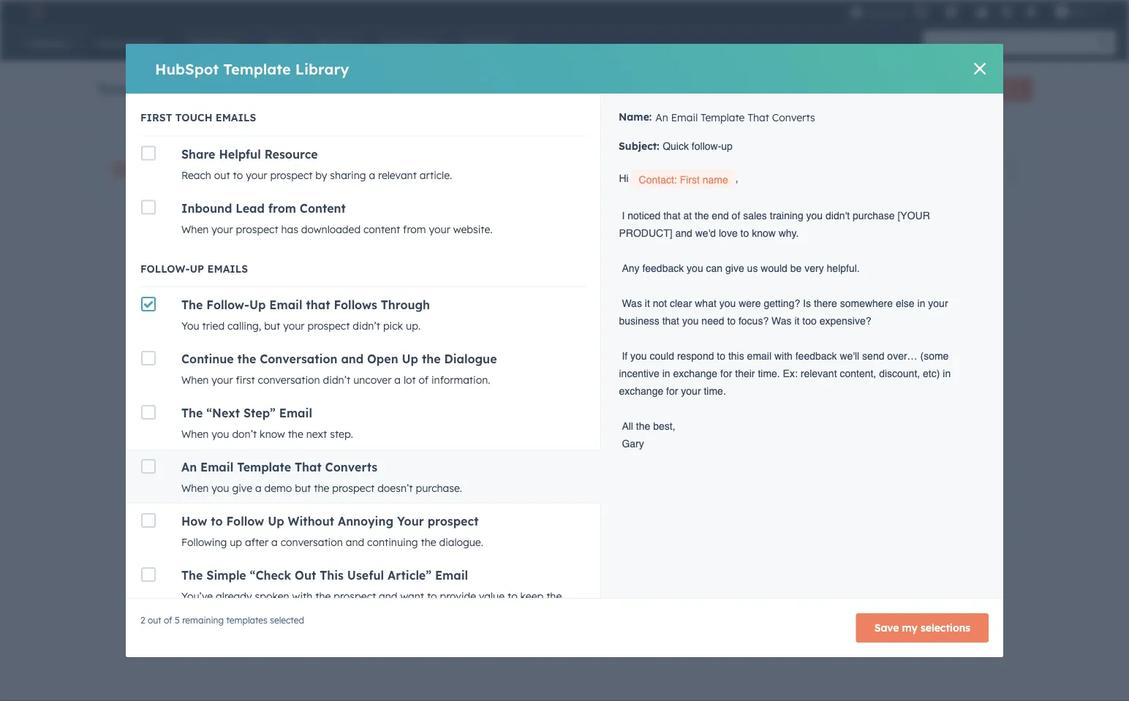 Task type: locate. For each thing, give the bounding box(es) containing it.
new left template
[[954, 84, 972, 95]]

with up ex:
[[775, 350, 793, 362]]

and down annoying
[[346, 536, 364, 549]]

a inside continue the conversation and open up the dialogue when your first conversation didn't uncover a lot of information.
[[395, 374, 401, 387]]

1 horizontal spatial didn't
[[353, 320, 380, 333]]

you down "next at the left bottom of page
[[212, 428, 229, 441]]

0 vertical spatial from
[[268, 201, 296, 215]]

their
[[735, 368, 755, 379]]

has down share
[[204, 162, 225, 177]]

1 horizontal spatial upgrade
[[955, 163, 999, 176]]

a left lot
[[395, 374, 401, 387]]

next
[[306, 428, 327, 441]]

the right 'all'
[[636, 420, 651, 432]]

1 vertical spatial up
[[190, 262, 204, 275]]

but for that
[[295, 482, 311, 495]]

1 vertical spatial it
[[795, 315, 800, 327]]

up up "calling,"
[[249, 298, 266, 312]]

0 horizontal spatial out
[[148, 615, 161, 626]]

your inside continue the conversation and open up the dialogue when your first conversation didn't uncover a lot of information.
[[212, 374, 233, 387]]

step.
[[330, 428, 353, 441]]

the up you've
[[181, 568, 203, 583]]

prospect down turn
[[308, 320, 350, 333]]

when down continue
[[181, 374, 209, 387]]

1 horizontal spatial sales
[[743, 209, 767, 221]]

1 horizontal spatial send
[[863, 350, 885, 362]]

your left boost
[[283, 320, 305, 333]]

didn't inside the follow-up email that follows through you tried calling, but your prospect didn't pick up.
[[353, 320, 380, 333]]

your up best
[[349, 258, 382, 277]]

new to templates?
[[308, 355, 399, 368]]

first touch emails
[[140, 111, 256, 124]]

can inside turn your best sales emails into templates you can send without leaving your inbox. discover your top-performing templates to boost your response rates and close more deals.
[[533, 290, 551, 303]]

from right content at the top left
[[403, 223, 426, 236]]

2 out of 5 remaining templates selected save my selections
[[140, 615, 971, 635]]

with inside if you could respond to this email with feedback we'll send over… (some incentive in exchange for their time. ex: relevant content, discount, etc) in exchange for your time.
[[775, 350, 793, 362]]

email inside an email template that converts when you give a demo but the prospect doesn't purchase.
[[200, 460, 234, 475]]

hubspot
[[155, 60, 219, 78]]

1
[[705, 83, 709, 95], [277, 162, 284, 177]]

0 vertical spatial time.
[[758, 368, 780, 379]]

1 vertical spatial 1
[[277, 162, 284, 177]]

more left link opens in a new window image
[[435, 355, 461, 368]]

the left next on the left bottom
[[288, 428, 303, 441]]

the down that
[[314, 482, 329, 495]]

any
[[622, 262, 640, 274]]

sales
[[743, 209, 767, 221], [379, 290, 403, 303]]

email right an
[[200, 460, 234, 475]]

1 vertical spatial was
[[772, 315, 792, 327]]

1 horizontal spatial first
[[680, 174, 700, 185]]

4 when from the top
[[181, 482, 209, 495]]

an
[[181, 460, 197, 475]]

when inside an email template that converts when you give a demo but the prospect doesn't purchase.
[[181, 482, 209, 495]]

repetitive
[[427, 258, 497, 277]]

send your most repetitive emails in seconds
[[308, 258, 631, 277]]

can up what
[[706, 262, 723, 274]]

and down at
[[676, 227, 693, 239]]

you
[[181, 320, 199, 333]]

prospect inside the simple "check out this useful article" email you've already spoken with the prospect and want to provide value to keep the conversation going.
[[334, 590, 376, 603]]

template
[[223, 60, 291, 78], [237, 460, 291, 475]]

inbound lead from content when your prospect has downloaded content from your website.
[[181, 201, 493, 236]]

1 vertical spatial template
[[237, 460, 291, 475]]

emails for follow-
[[207, 262, 248, 275]]

up up you
[[190, 262, 204, 275]]

0 horizontal spatial upgrade
[[866, 7, 906, 19]]

prospect inside inbound lead from content when your prospect has downloaded content from your website.
[[236, 223, 278, 236]]

but right "calling,"
[[264, 320, 280, 333]]

tried
[[202, 320, 225, 333]]

you left didn't at the right top of page
[[807, 209, 823, 221]]

help image
[[976, 7, 989, 20]]

0 horizontal spatial 5
[[175, 615, 180, 626]]

more for unlock more templates with crm suite starter.
[[447, 163, 472, 176]]

a
[[369, 169, 375, 181], [395, 374, 401, 387], [255, 482, 262, 495], [271, 536, 278, 549]]

up inside "how to follow up without annoying your prospect following up after a conversation and continuing the dialogue."
[[268, 514, 284, 529]]

business
[[619, 315, 660, 327]]

0 vertical spatial up
[[249, 298, 266, 312]]

to down without
[[598, 308, 608, 321]]

a right the sharing
[[369, 169, 375, 181]]

to right need
[[727, 315, 736, 327]]

more down top- on the top of the page
[[485, 326, 510, 338]]

when
[[181, 223, 209, 236], [181, 374, 209, 387], [181, 428, 209, 441], [181, 482, 209, 495]]

send up the content,
[[863, 350, 885, 362]]

that inside the follow-up email that follows through you tried calling, but your prospect didn't pick up.
[[306, 298, 330, 312]]

your down "respond"
[[681, 385, 701, 397]]

there
[[814, 297, 838, 309]]

search image
[[1099, 38, 1109, 48]]

1 horizontal spatial your
[[397, 514, 424, 529]]

first inside "hi contact: first name ,"
[[680, 174, 700, 185]]

sales up the inbox.
[[379, 290, 403, 303]]

1 horizontal spatial give
[[726, 262, 745, 274]]

to inside the i noticed that at the end of sales training you didn't purchase [your product] and we'd love to know why.
[[741, 227, 749, 239]]

1 horizontal spatial created
[[734, 83, 771, 95]]

to left the this
[[717, 350, 726, 362]]

0 vertical spatial relevant
[[378, 169, 417, 181]]

gary
[[622, 438, 644, 449]]

us
[[747, 262, 758, 274]]

you right the if
[[631, 350, 647, 362]]

1 horizontal spatial has
[[281, 223, 298, 236]]

didn't down the follows
[[353, 320, 380, 333]]

with down 'out'
[[292, 590, 313, 603]]

in
[[554, 258, 568, 277], [918, 297, 926, 309], [663, 368, 671, 379], [943, 368, 951, 379]]

1 horizontal spatial with
[[525, 163, 546, 176]]

you up performing
[[512, 290, 530, 303]]

your right boost
[[338, 326, 360, 338]]

in right else at the top
[[918, 297, 926, 309]]

with left crm
[[525, 163, 546, 176]]

an email template that converts when you give a demo but the prospect doesn't purchase.
[[181, 460, 462, 495]]

send
[[308, 258, 344, 277]]

"check
[[250, 568, 291, 583]]

relevant inside if you could respond to this email with feedback we'll send over… (some incentive in exchange for their time. ex: relevant content, discount, etc) in exchange for your time.
[[801, 368, 837, 379]]

0 vertical spatial for
[[721, 368, 733, 379]]

1 horizontal spatial from
[[403, 223, 426, 236]]

a left demo
[[255, 482, 262, 495]]

the up you
[[181, 298, 203, 312]]

0 horizontal spatial has
[[204, 162, 225, 177]]

of inside "templates" banner
[[712, 83, 722, 95]]

0 horizontal spatial created
[[228, 162, 273, 177]]

2 when from the top
[[181, 374, 209, 387]]

created left new folder
[[734, 83, 771, 95]]

1 up follow-
[[705, 83, 709, 95]]

1 vertical spatial know
[[260, 428, 285, 441]]

0 vertical spatial conversation
[[258, 374, 320, 387]]

conversation down without
[[281, 536, 343, 549]]

up inside the follow-up email that follows through you tried calling, but your prospect didn't pick up.
[[249, 298, 266, 312]]

0 horizontal spatial up
[[249, 298, 266, 312]]

0 horizontal spatial emails
[[406, 290, 437, 303]]

1 vertical spatial can
[[533, 290, 551, 303]]

1 vertical spatial first
[[680, 174, 700, 185]]

emails inside turn your best sales emails into templates you can send without leaving your inbox. discover your top-performing templates to boost your response rates and close more deals.
[[406, 290, 437, 303]]

1 horizontal spatial exchange
[[673, 368, 718, 379]]

feedback
[[643, 262, 684, 274], [796, 350, 837, 362]]

1 vertical spatial created
[[228, 162, 273, 177]]

emails for in
[[502, 258, 550, 277]]

template inside an email template that converts when you give a demo but the prospect doesn't purchase.
[[237, 460, 291, 475]]

and inside turn your best sales emails into templates you can send without leaving your inbox. discover your top-performing templates to boost your response rates and close more deals.
[[436, 326, 454, 338]]

from right the lead
[[268, 201, 296, 215]]

1 vertical spatial that
[[306, 298, 330, 312]]

new down boost
[[308, 355, 329, 368]]

at
[[684, 209, 692, 221]]

0 vertical spatial was
[[622, 297, 642, 309]]

rates
[[409, 326, 433, 338]]

share helpful resource reach out to your prospect by sharing a relevant article.
[[181, 147, 452, 181]]

2 horizontal spatial with
[[775, 350, 793, 362]]

1 vertical spatial follow-
[[207, 298, 249, 312]]

a inside share helpful resource reach out to your prospect by sharing a relevant article.
[[369, 169, 375, 181]]

but inside an email template that converts when you give a demo but the prospect doesn't purchase.
[[295, 482, 311, 495]]

dialogue.
[[439, 536, 484, 549]]

the inside the "next step" email when you don't know the next step.
[[181, 406, 203, 421]]

1 vertical spatial 5
[[327, 162, 334, 177]]

open
[[367, 352, 398, 367]]

and up uncover
[[341, 352, 364, 367]]

1 vertical spatial relevant
[[801, 368, 837, 379]]

sales inside turn your best sales emails into templates you can send without leaving your inbox. discover your top-performing templates to boost your response rates and close more deals.
[[379, 290, 403, 303]]

that up boost
[[306, 298, 330, 312]]

5 inside "templates" banner
[[725, 83, 731, 95]]

the inside the simple "check out this useful article" email you've already spoken with the prospect and want to provide value to keep the conversation going.
[[181, 568, 203, 583]]

out inside 2 out of 5 remaining templates selected save my selections
[[148, 615, 161, 626]]

time. down "respond"
[[704, 385, 726, 397]]

the for the simple "check out this useful article" email
[[181, 568, 203, 583]]

prospect inside "how to follow up without annoying your prospect following up after a conversation and continuing the dialogue."
[[428, 514, 479, 529]]

is
[[803, 297, 811, 309]]

when down an
[[181, 482, 209, 495]]

send inside if you could respond to this email with feedback we'll send over… (some incentive in exchange for their time. ex: relevant content, discount, etc) in exchange for your time.
[[863, 350, 885, 362]]

it
[[645, 297, 650, 309], [795, 315, 800, 327]]

to right how on the left bottom
[[211, 514, 223, 529]]

the right keep
[[547, 590, 562, 603]]

more right 'unlock'
[[447, 163, 472, 176]]

the for the "next step" email
[[181, 406, 203, 421]]

0 vertical spatial emails
[[502, 258, 550, 277]]

incentive
[[619, 368, 660, 379]]

send
[[553, 290, 576, 303], [863, 350, 885, 362]]

0 vertical spatial know
[[752, 227, 776, 239]]

1 when from the top
[[181, 223, 209, 236]]

created for 5
[[734, 83, 771, 95]]

going.
[[247, 605, 277, 618]]

menu
[[849, 0, 1112, 23]]

out inside share helpful resource reach out to your prospect by sharing a relevant article.
[[214, 169, 230, 181]]

0 horizontal spatial was
[[622, 297, 642, 309]]

1 vertical spatial sales
[[379, 290, 403, 303]]

prospect inside an email template that converts when you give a demo but the prospect doesn't purchase.
[[332, 482, 375, 495]]

1 vertical spatial for
[[667, 385, 679, 397]]

1 vertical spatial emails
[[406, 290, 437, 303]]

prospect down resource
[[270, 169, 313, 181]]

prospect
[[270, 169, 313, 181], [236, 223, 278, 236], [308, 320, 350, 333], [332, 482, 375, 495], [428, 514, 479, 529], [334, 590, 376, 603]]

2 vertical spatial 5
[[175, 615, 180, 626]]

you right what
[[720, 297, 736, 309]]

didn't down new to templates?
[[323, 374, 351, 387]]

has left the downloaded
[[281, 223, 298, 236]]

the inside "how to follow up without annoying your prospect following up after a conversation and continuing the dialogue."
[[421, 536, 436, 549]]

a inside "how to follow up without annoying your prospect following up after a conversation and continuing the dialogue."
[[271, 536, 278, 549]]

0 vertical spatial send
[[553, 290, 576, 303]]

0 vertical spatial emails
[[216, 111, 256, 124]]

2 vertical spatial with
[[292, 590, 313, 603]]

a right after
[[271, 536, 278, 549]]

marketplaces image
[[945, 7, 958, 20]]

exchange down "respond"
[[673, 368, 718, 379]]

hubspot image
[[26, 3, 44, 20]]

we'll
[[840, 350, 860, 362]]

but inside the follow-up email that follows through you tried calling, but your prospect didn't pick up.
[[264, 320, 280, 333]]

0 vertical spatial it
[[645, 297, 650, 309]]

menu containing abc
[[849, 0, 1112, 23]]

it left too on the right of page
[[795, 315, 800, 327]]

very
[[805, 262, 824, 274]]

leaving
[[308, 308, 342, 321]]

upgrade image
[[850, 6, 863, 19]]

your inside if you could respond to this email with feedback we'll send over… (some incentive in exchange for their time. ex: relevant content, discount, etc) in exchange for your time.
[[681, 385, 701, 397]]

1 vertical spatial didn't
[[323, 374, 351, 387]]

the down rates
[[422, 352, 441, 367]]

the inside the follow-up email that follows through you tried calling, but your prospect didn't pick up.
[[181, 298, 203, 312]]

your team has created 1 out of 5 templates.
[[138, 162, 399, 177]]

exchange down incentive
[[619, 385, 664, 397]]

1 the from the top
[[181, 298, 203, 312]]

emails up performing
[[502, 258, 550, 277]]

prospect up dialogue.
[[428, 514, 479, 529]]

new inside popup button
[[954, 84, 972, 95]]

up
[[249, 298, 266, 312], [402, 352, 418, 367], [268, 514, 284, 529]]

hubspot link
[[18, 3, 55, 20]]

1 horizontal spatial emails
[[502, 258, 550, 277]]

0 vertical spatial sales
[[743, 209, 767, 221]]

3 when from the top
[[181, 428, 209, 441]]

follow- inside the follow-up email that follows through you tried calling, but your prospect didn't pick up.
[[207, 298, 249, 312]]

of right 2
[[164, 615, 172, 626]]

when up an
[[181, 428, 209, 441]]

the simple "check out this useful article" email you've already spoken with the prospect and want to provide value to keep the conversation going.
[[181, 568, 562, 618]]

1 vertical spatial up
[[402, 352, 418, 367]]

templates banner
[[97, 73, 1033, 101]]

3 the from the top
[[181, 568, 203, 583]]

1 vertical spatial give
[[232, 482, 252, 495]]

hubspot template library
[[155, 60, 349, 78]]

content
[[364, 223, 400, 236]]

was
[[622, 297, 642, 309], [772, 315, 792, 327]]

conversation
[[258, 374, 320, 387], [281, 536, 343, 549], [181, 605, 244, 618]]

1 vertical spatial the
[[181, 406, 203, 421]]

when inside inbound lead from content when your prospect has downloaded content from your website.
[[181, 223, 209, 236]]

hi contact: first name ,
[[619, 173, 742, 185]]

0 vertical spatial feedback
[[643, 262, 684, 274]]

5
[[725, 83, 731, 95], [327, 162, 334, 177], [175, 615, 180, 626]]

none text field inside hubspot template library "dialog"
[[652, 102, 995, 132]]

1 horizontal spatial new
[[801, 84, 819, 95]]

with
[[525, 163, 546, 176], [775, 350, 793, 362], [292, 590, 313, 603]]

0 vertical spatial first
[[140, 111, 172, 124]]

0 vertical spatial can
[[706, 262, 723, 274]]

calling icon image
[[915, 6, 928, 19]]

most
[[387, 258, 423, 277]]

exchange
[[673, 368, 718, 379], [619, 385, 664, 397]]

1 vertical spatial feedback
[[796, 350, 837, 362]]

link opens in a new window image
[[464, 354, 474, 371]]

of right end
[[732, 209, 741, 221]]

know inside the "next step" email when you don't know the next step.
[[260, 428, 285, 441]]

0 vertical spatial but
[[264, 320, 280, 333]]

time.
[[758, 368, 780, 379], [704, 385, 726, 397]]

converts
[[325, 460, 378, 475]]

in inside was it not clear what you were getting? is there somewhere else in your business that you need to focus? was it too expensive?
[[918, 297, 926, 309]]

and right rates
[[436, 326, 454, 338]]

1 horizontal spatial up
[[230, 536, 242, 549]]

more inside turn your best sales emails into templates you can send without leaving your inbox. discover your top-performing templates to boost your response rates and close more deals.
[[485, 326, 510, 338]]

this
[[320, 568, 344, 583]]

that left at
[[664, 209, 681, 221]]

2 vertical spatial more
[[435, 355, 461, 368]]

template left library
[[223, 60, 291, 78]]

time. down email
[[758, 368, 780, 379]]

up up "name"
[[722, 140, 733, 152]]

that inside the i noticed that at the end of sales training you didn't purchase [your product] and we'd love to know why.
[[664, 209, 681, 221]]

when inside the "next step" email when you don't know the next step.
[[181, 428, 209, 441]]

spoken
[[255, 590, 289, 603]]

why.
[[779, 227, 799, 239]]

first
[[236, 374, 255, 387]]

up.
[[406, 320, 421, 333]]

1 horizontal spatial can
[[706, 262, 723, 274]]

the inside an email template that converts when you give a demo but the prospect doesn't purchase.
[[314, 482, 329, 495]]

emails up discover
[[406, 290, 437, 303]]

was up business
[[622, 297, 642, 309]]

0 horizontal spatial feedback
[[643, 262, 684, 274]]

reach
[[181, 169, 211, 181]]

annoying
[[338, 514, 394, 529]]

0 vertical spatial more
[[447, 163, 472, 176]]

1 vertical spatial with
[[775, 350, 793, 362]]

can up performing
[[533, 290, 551, 303]]

2 the from the top
[[181, 406, 203, 421]]

1 vertical spatial from
[[403, 223, 426, 236]]

close
[[457, 326, 482, 338]]

to inside if you could respond to this email with feedback we'll send over… (some incentive in exchange for their time. ex: relevant content, discount, etc) in exchange for your time.
[[717, 350, 726, 362]]

your inside the follow-up email that follows through you tried calling, but your prospect didn't pick up.
[[283, 320, 305, 333]]

it left not
[[645, 297, 650, 309]]

this
[[729, 350, 745, 362]]

2 horizontal spatial new
[[954, 84, 972, 95]]

None text field
[[652, 102, 995, 132]]

settings image
[[1000, 6, 1014, 19]]

you up follow
[[212, 482, 229, 495]]

prospect down "converts"
[[332, 482, 375, 495]]

your right else at the top
[[929, 297, 949, 309]]

and inside "how to follow up without annoying your prospect following up after a conversation and continuing the dialogue."
[[346, 536, 364, 549]]

your down inbound
[[212, 223, 233, 236]]

template up demo
[[237, 460, 291, 475]]

when down inbound
[[181, 223, 209, 236]]

up left after
[[230, 536, 242, 549]]

expensive?
[[820, 315, 872, 327]]

0 horizontal spatial sales
[[379, 290, 403, 303]]

and inside the simple "check out this useful article" email you've already spoken with the prospect and want to provide value to keep the conversation going.
[[379, 590, 398, 603]]

your inside share helpful resource reach out to your prospect by sharing a relevant article.
[[246, 169, 267, 181]]

0 vertical spatial 5
[[725, 83, 731, 95]]

emails for into
[[406, 290, 437, 303]]

0 horizontal spatial relevant
[[378, 169, 417, 181]]

1 horizontal spatial 5
[[327, 162, 334, 177]]

the inside the i noticed that at the end of sales training you didn't purchase [your product] and we'd love to know why.
[[695, 209, 709, 221]]

0 horizontal spatial know
[[260, 428, 285, 441]]

sales left training
[[743, 209, 767, 221]]

feedback up ex:
[[796, 350, 837, 362]]

2 vertical spatial up
[[230, 536, 242, 549]]

touch
[[175, 111, 212, 124]]

of right lot
[[419, 374, 429, 387]]

2 vertical spatial that
[[663, 315, 680, 327]]

the for the follow-up email that follows through
[[181, 298, 203, 312]]

was down 'getting?'
[[772, 315, 792, 327]]

give
[[726, 262, 745, 274], [232, 482, 252, 495]]

0 horizontal spatial but
[[264, 320, 280, 333]]

know left why.
[[752, 227, 776, 239]]

a inside an email template that converts when you give a demo but the prospect doesn't purchase.
[[255, 482, 262, 495]]

were
[[739, 297, 761, 309]]

1 vertical spatial conversation
[[281, 536, 343, 549]]

created inside "templates" banner
[[734, 83, 771, 95]]

resource
[[265, 147, 318, 161]]

was it not clear what you were getting? is there somewhere else in your business that you need to focus? was it too expensive?
[[619, 297, 951, 327]]

0 vertical spatial upgrade
[[866, 7, 906, 19]]

1 horizontal spatial know
[[752, 227, 776, 239]]

1 vertical spatial more
[[485, 326, 510, 338]]

new inside 'button'
[[801, 84, 819, 95]]

the left "next at the left bottom of page
[[181, 406, 203, 421]]

0 horizontal spatial with
[[292, 590, 313, 603]]

1 horizontal spatial relevant
[[801, 368, 837, 379]]

your up continuing at left
[[397, 514, 424, 529]]

feedback inside if you could respond to this email with feedback we'll send over… (some incentive in exchange for their time. ex: relevant content, discount, etc) in exchange for your time.
[[796, 350, 837, 362]]

respond
[[677, 350, 714, 362]]

emails up helpful
[[216, 111, 256, 124]]

discover
[[401, 308, 443, 321]]

0 vertical spatial exchange
[[673, 368, 718, 379]]

deals.
[[512, 326, 540, 338]]

[your
[[898, 209, 930, 221]]

your inside was it not clear what you were getting? is there somewhere else in your business that you need to focus? was it too expensive?
[[929, 297, 949, 309]]

out down resource
[[288, 162, 307, 177]]

email inside the simple "check out this useful article" email you've already spoken with the prospect and want to provide value to keep the conversation going.
[[435, 568, 468, 583]]

0 vertical spatial up
[[722, 140, 733, 152]]

1 vertical spatial emails
[[207, 262, 248, 275]]



Task type: describe. For each thing, give the bounding box(es) containing it.
best
[[355, 290, 376, 303]]

not
[[653, 297, 667, 309]]

abc
[[1072, 5, 1089, 18]]

conversation inside "how to follow up without annoying your prospect following up after a conversation and continuing the dialogue."
[[281, 536, 343, 549]]

the "next step" email when you don't know the next step.
[[181, 406, 353, 441]]

inbound
[[181, 201, 232, 215]]

content,
[[840, 368, 877, 379]]

gary orlando image
[[1056, 5, 1069, 18]]

0 horizontal spatial your
[[138, 162, 166, 177]]

the inside the "next step" email when you don't know the next step.
[[288, 428, 303, 441]]

dialogue
[[444, 352, 497, 367]]

i
[[622, 209, 625, 221]]

follows
[[334, 298, 377, 312]]

your down best
[[345, 308, 367, 321]]

0 horizontal spatial 1
[[277, 162, 284, 177]]

you inside turn your best sales emails into templates you can send without leaving your inbox. discover your top-performing templates to boost your response rates and close more deals.
[[512, 290, 530, 303]]

emails for helpful
[[216, 111, 256, 124]]

1 of 5 created
[[705, 83, 771, 95]]

email inside the follow-up email that follows through you tried calling, but your prospect didn't pick up.
[[269, 298, 303, 312]]

Search HubSpot search field
[[924, 31, 1103, 56]]

if
[[622, 350, 628, 362]]

sales inside the i noticed that at the end of sales training you didn't purchase [your product] and we'd love to know why.
[[743, 209, 767, 221]]

up inside "how to follow up without annoying your prospect following up after a conversation and continuing the dialogue."
[[230, 536, 242, 549]]

learn
[[402, 355, 431, 368]]

into
[[440, 290, 458, 303]]

email
[[747, 350, 772, 362]]

templates inside 2 out of 5 remaining templates selected save my selections
[[226, 615, 268, 626]]

5 inside 2 out of 5 remaining templates selected save my selections
[[175, 615, 180, 626]]

provide
[[440, 590, 476, 603]]

continuing
[[367, 536, 418, 549]]

somewhere
[[840, 297, 893, 309]]

best,
[[653, 420, 676, 432]]

1 horizontal spatial time.
[[758, 368, 780, 379]]

out
[[295, 568, 316, 583]]

boost
[[308, 326, 335, 338]]

you down the we'd
[[687, 262, 704, 274]]

would
[[761, 262, 788, 274]]

pick
[[383, 320, 403, 333]]

training
[[770, 209, 804, 221]]

up inside continue the conversation and open up the dialogue when your first conversation didn't uncover a lot of information.
[[402, 352, 418, 367]]

over…
[[888, 350, 918, 362]]

can inside hubspot template library "dialog"
[[706, 262, 723, 274]]

1 inside "templates" banner
[[705, 83, 709, 95]]

give inside an email template that converts when you give a demo but the prospect doesn't purchase.
[[232, 482, 252, 495]]

contact:
[[639, 174, 677, 185]]

unlock more templates with crm suite starter.
[[411, 163, 636, 176]]

0 horizontal spatial exchange
[[619, 385, 664, 397]]

new for new to templates?
[[308, 355, 329, 368]]

2
[[140, 615, 145, 626]]

name
[[703, 174, 728, 185]]

the up first
[[237, 352, 256, 367]]

article.
[[420, 169, 452, 181]]

in down could
[[663, 368, 671, 379]]

analyze button
[[867, 78, 932, 101]]

0 horizontal spatial up
[[190, 262, 204, 275]]

notifications button
[[1019, 0, 1044, 23]]

if you could respond to this email with feedback we'll send over… (some incentive in exchange for their time. ex: relevant content, discount, etc) in exchange for your time.
[[619, 350, 954, 397]]

1 horizontal spatial it
[[795, 315, 800, 327]]

0 vertical spatial with
[[525, 163, 546, 176]]

0 horizontal spatial first
[[140, 111, 172, 124]]

1 vertical spatial upgrade
[[955, 163, 999, 176]]

you inside an email template that converts when you give a demo but the prospect doesn't purchase.
[[212, 482, 229, 495]]

of inside 2 out of 5 remaining templates selected save my selections
[[164, 615, 172, 626]]

product]
[[619, 227, 673, 239]]

to inside was it not clear what you were getting? is there somewhere else in your business that you need to focus? was it too expensive?
[[727, 315, 736, 327]]

following
[[181, 536, 227, 549]]

your inside "how to follow up without annoying your prospect following up after a conversation and continuing the dialogue."
[[397, 514, 424, 529]]

abc button
[[1047, 0, 1111, 23]]

don't
[[232, 428, 257, 441]]

downloaded
[[301, 223, 361, 236]]

,
[[736, 173, 739, 184]]

the down this
[[315, 590, 331, 603]]

name:
[[619, 110, 652, 123]]

relevant inside share helpful resource reach out to your prospect by sharing a relevant article.
[[378, 169, 417, 181]]

2 horizontal spatial out
[[288, 162, 307, 177]]

want
[[401, 590, 424, 603]]

calling icon button
[[909, 2, 934, 21]]

after
[[245, 536, 269, 549]]

your down into
[[446, 308, 467, 321]]

prospect inside share helpful resource reach out to your prospect by sharing a relevant article.
[[270, 169, 313, 181]]

1 horizontal spatial was
[[772, 315, 792, 327]]

be
[[791, 262, 802, 274]]

library
[[295, 60, 349, 78]]

templates
[[97, 79, 171, 98]]

in right etc) on the right bottom of page
[[943, 368, 951, 379]]

response
[[362, 326, 406, 338]]

0 horizontal spatial for
[[667, 385, 679, 397]]

purchase
[[853, 209, 895, 221]]

up inside subject: quick follow-up
[[722, 140, 733, 152]]

website.
[[453, 223, 493, 236]]

learn more link
[[402, 354, 476, 371]]

the inside all the best, gary
[[636, 420, 651, 432]]

hubspot template library dialog
[[126, 44, 1004, 702]]

my
[[902, 622, 918, 635]]

0 horizontal spatial from
[[268, 201, 296, 215]]

0 horizontal spatial follow-
[[140, 262, 190, 275]]

end
[[712, 209, 729, 221]]

calling,
[[228, 320, 261, 333]]

discount,
[[879, 368, 920, 379]]

all the best, gary
[[619, 420, 679, 449]]

doesn't
[[378, 482, 413, 495]]

and inside continue the conversation and open up the dialogue when your first conversation didn't uncover a lot of information.
[[341, 352, 364, 367]]

new folder button
[[788, 78, 858, 101]]

analyze
[[879, 84, 911, 95]]

to down boost
[[332, 355, 342, 368]]

marketplaces button
[[936, 0, 967, 23]]

to left keep
[[508, 590, 518, 603]]

already
[[216, 590, 252, 603]]

conversation inside continue the conversation and open up the dialogue when your first conversation didn't uncover a lot of information.
[[258, 374, 320, 387]]

but for email
[[264, 320, 280, 333]]

notifications image
[[1025, 7, 1038, 20]]

link opens in a new window image
[[464, 357, 474, 368]]

in left seconds
[[554, 258, 568, 277]]

to inside "how to follow up without annoying your prospect following up after a conversation and continuing the dialogue."
[[211, 514, 223, 529]]

of inside the i noticed that at the end of sales training you didn't purchase [your product] and we'd love to know why.
[[732, 209, 741, 221]]

to inside share helpful resource reach out to your prospect by sharing a relevant article.
[[233, 169, 243, 181]]

your left website.
[[429, 223, 451, 236]]

templates up top- on the top of the page
[[461, 290, 510, 303]]

your right turn
[[331, 290, 352, 303]]

has inside inbound lead from content when your prospect has downloaded content from your website.
[[281, 223, 298, 236]]

you inside the i noticed that at the end of sales training you didn't purchase [your product] and we'd love to know why.
[[807, 209, 823, 221]]

0 horizontal spatial time.
[[704, 385, 726, 397]]

top-
[[470, 308, 490, 321]]

inbox.
[[370, 308, 398, 321]]

when inside continue the conversation and open up the dialogue when your first conversation didn't uncover a lot of information.
[[181, 374, 209, 387]]

subject: quick follow-up
[[619, 140, 733, 153]]

quick
[[663, 140, 689, 152]]

of inside continue the conversation and open up the dialogue when your first conversation didn't uncover a lot of information.
[[419, 374, 429, 387]]

remaining
[[182, 615, 224, 626]]

seconds
[[572, 258, 631, 277]]

templates left crm
[[474, 163, 523, 176]]

to right want
[[427, 590, 437, 603]]

to inside turn your best sales emails into templates you can send without leaving your inbox. discover your top-performing templates to boost your response rates and close more deals.
[[598, 308, 608, 321]]

new for new folder
[[801, 84, 819, 95]]

"next
[[207, 406, 240, 421]]

new for new template
[[954, 84, 972, 95]]

you've
[[181, 590, 213, 603]]

of down resource
[[311, 162, 323, 177]]

0 vertical spatial template
[[223, 60, 291, 78]]

could
[[650, 350, 675, 362]]

performing
[[490, 308, 544, 321]]

you inside if you could respond to this email with feedback we'll send over… (some incentive in exchange for their time. ex: relevant content, discount, etc) in exchange for your time.
[[631, 350, 647, 362]]

prospect inside the follow-up email that follows through you tried calling, but your prospect didn't pick up.
[[308, 320, 350, 333]]

you down the clear
[[682, 315, 699, 327]]

team
[[169, 162, 200, 177]]

by
[[316, 169, 327, 181]]

(some
[[921, 350, 949, 362]]

follow-
[[692, 140, 722, 152]]

simple
[[207, 568, 246, 583]]

conversation inside the simple "check out this useful article" email you've already spoken with the prospect and want to provide value to keep the conversation going.
[[181, 605, 244, 618]]

1 horizontal spatial for
[[721, 368, 733, 379]]

0 vertical spatial has
[[204, 162, 225, 177]]

upgrade link
[[937, 155, 1018, 184]]

follow-up emails
[[140, 262, 248, 275]]

0 horizontal spatial it
[[645, 297, 650, 309]]

lot
[[404, 374, 416, 387]]

and inside the i noticed that at the end of sales training you didn't purchase [your product] and we'd love to know why.
[[676, 227, 693, 239]]

information.
[[432, 374, 490, 387]]

templates down without
[[547, 308, 595, 321]]

suite
[[574, 163, 598, 176]]

with inside the simple "check out this useful article" email you've already spoken with the prospect and want to provide value to keep the conversation going.
[[292, 590, 313, 603]]

article"
[[388, 568, 432, 583]]

any feedback you can give us would be very helpful.
[[619, 262, 863, 274]]

conversation
[[260, 352, 338, 367]]

close image
[[974, 63, 986, 75]]

clear
[[670, 297, 692, 309]]

that inside was it not clear what you were getting? is there somewhere else in your business that you need to focus? was it too expensive?
[[663, 315, 680, 327]]

send inside turn your best sales emails into templates you can send without leaving your inbox. discover your top-performing templates to boost your response rates and close more deals.
[[553, 290, 576, 303]]

email inside the "next step" email when you don't know the next step.
[[279, 406, 312, 421]]

know inside the i noticed that at the end of sales training you didn't purchase [your product] and we'd love to know why.
[[752, 227, 776, 239]]

didn't inside continue the conversation and open up the dialogue when your first conversation didn't uncover a lot of information.
[[323, 374, 351, 387]]

created for has
[[228, 162, 273, 177]]

noticed
[[628, 209, 661, 221]]

you inside the "next step" email when you don't know the next step.
[[212, 428, 229, 441]]

more for learn more
[[435, 355, 461, 368]]



Task type: vqa. For each thing, say whether or not it's contained in the screenshot.


